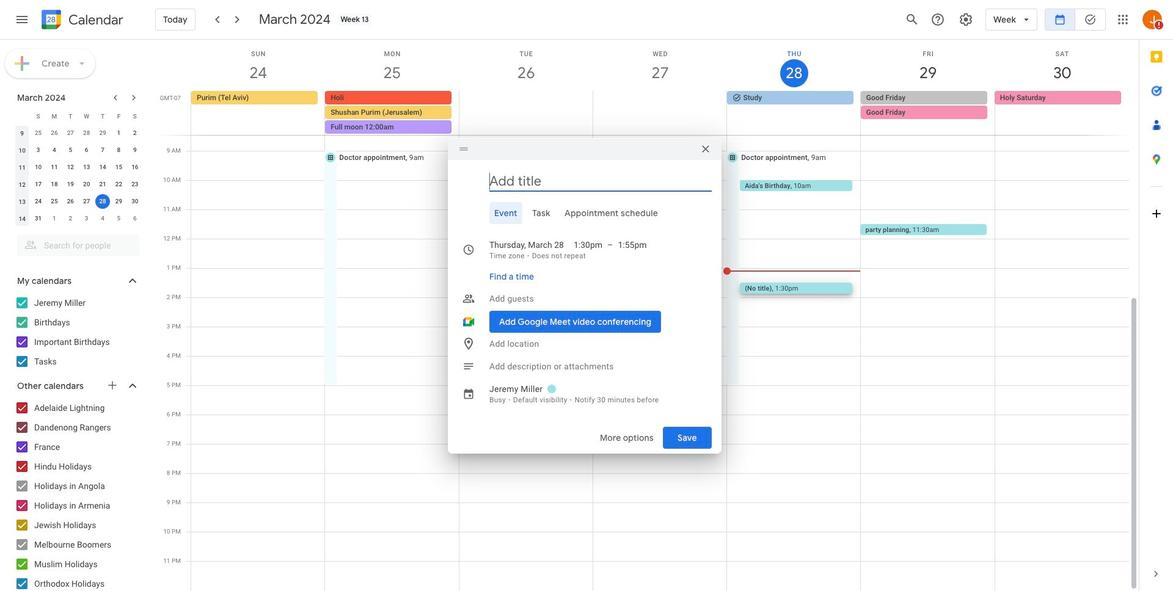 Task type: locate. For each thing, give the bounding box(es) containing it.
5 element
[[63, 143, 78, 158]]

11 element
[[47, 160, 62, 175]]

28, today element
[[95, 194, 110, 209]]

2 element
[[128, 126, 142, 141]]

row group
[[14, 125, 143, 227]]

february 29 element
[[95, 126, 110, 141]]

april 6 element
[[128, 211, 142, 226]]

Search for people text field
[[24, 235, 132, 257]]

april 4 element
[[95, 211, 110, 226]]

30 element
[[128, 194, 142, 209]]

16 element
[[128, 160, 142, 175]]

february 28 element
[[79, 126, 94, 141]]

None search field
[[0, 230, 152, 257]]

25 element
[[47, 194, 62, 209]]

february 27 element
[[63, 126, 78, 141]]

4 element
[[47, 143, 62, 158]]

Add title text field
[[489, 172, 712, 190]]

7 element
[[95, 143, 110, 158]]

13 element
[[79, 160, 94, 175]]

tab list
[[1140, 40, 1173, 557], [458, 202, 712, 224]]

12 element
[[63, 160, 78, 175]]

22 element
[[111, 177, 126, 192]]

17 element
[[31, 177, 46, 192]]

24 element
[[31, 194, 46, 209]]

heading
[[66, 13, 123, 27]]

3 element
[[31, 143, 46, 158]]

row group inside march 2024 grid
[[14, 125, 143, 227]]

6 element
[[79, 143, 94, 158]]

cell
[[325, 91, 459, 135], [459, 91, 593, 135], [593, 91, 727, 135], [861, 91, 995, 135], [95, 193, 111, 210]]

add other calendars image
[[106, 379, 119, 392]]

row
[[186, 91, 1139, 135], [14, 108, 143, 125], [14, 125, 143, 142], [14, 142, 143, 159], [14, 159, 143, 176], [14, 176, 143, 193], [14, 193, 143, 210], [14, 210, 143, 227]]

27 element
[[79, 194, 94, 209]]

grid
[[156, 40, 1139, 592]]

april 1 element
[[47, 211, 62, 226]]

cell inside row group
[[95, 193, 111, 210]]

february 25 element
[[31, 126, 46, 141]]

column header inside march 2024 grid
[[14, 108, 30, 125]]

february 26 element
[[47, 126, 62, 141]]

column header
[[14, 108, 30, 125]]

15 element
[[111, 160, 126, 175]]



Task type: describe. For each thing, give the bounding box(es) containing it.
18 element
[[47, 177, 62, 192]]

to element
[[607, 239, 613, 251]]

april 5 element
[[111, 211, 126, 226]]

april 2 element
[[63, 211, 78, 226]]

1 horizontal spatial tab list
[[1140, 40, 1173, 557]]

31 element
[[31, 211, 46, 226]]

26 element
[[63, 194, 78, 209]]

main drawer image
[[15, 12, 29, 27]]

20 element
[[79, 177, 94, 192]]

1 element
[[111, 126, 126, 141]]

29 element
[[111, 194, 126, 209]]

my calendars list
[[2, 293, 152, 372]]

calendar element
[[39, 7, 123, 34]]

21 element
[[95, 177, 110, 192]]

other calendars list
[[2, 398, 152, 592]]

23 element
[[128, 177, 142, 192]]

19 element
[[63, 177, 78, 192]]

settings menu image
[[959, 12, 974, 27]]

10 element
[[31, 160, 46, 175]]

14 element
[[95, 160, 110, 175]]

8 element
[[111, 143, 126, 158]]

9 element
[[128, 143, 142, 158]]

april 3 element
[[79, 211, 94, 226]]

heading inside calendar element
[[66, 13, 123, 27]]

march 2024 grid
[[12, 108, 143, 227]]

0 horizontal spatial tab list
[[458, 202, 712, 224]]



Task type: vqa. For each thing, say whether or not it's contained in the screenshot.
Search for people text box
yes



